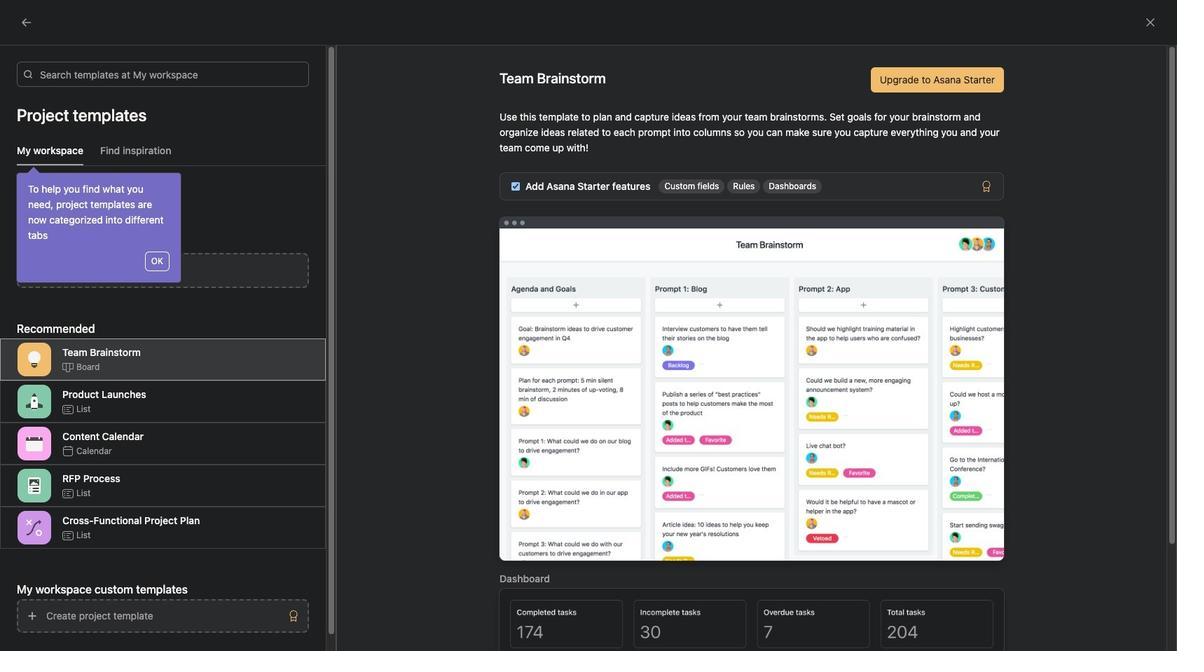 Task type: locate. For each thing, give the bounding box(es) containing it.
0 vertical spatial mark complete image
[[262, 324, 279, 341]]

tab list
[[17, 143, 326, 166]]

insights element
[[0, 128, 168, 223]]

2 mark complete image from the top
[[262, 374, 279, 391]]

rfp process image
[[26, 477, 43, 494]]

mark complete image
[[262, 324, 279, 341], [262, 374, 279, 391]]

mark complete image for mark complete checkbox
[[262, 324, 279, 341]]

team brainstorm image
[[26, 351, 43, 368]]

cross-functional project plan image
[[26, 520, 43, 536]]

None checkbox
[[512, 182, 520, 191]]

1 vertical spatial mark complete image
[[262, 374, 279, 391]]

mark complete image up mark complete option on the left
[[262, 324, 279, 341]]

tooltip
[[17, 169, 181, 283]]

mark complete image down mark complete checkbox
[[262, 374, 279, 391]]

mark complete image for mark complete option on the left
[[262, 374, 279, 391]]

1 mark complete image from the top
[[262, 324, 279, 341]]

Mark complete checkbox
[[262, 374, 279, 391]]

global element
[[0, 34, 168, 118]]

go back image
[[21, 17, 32, 28]]



Task type: describe. For each thing, give the bounding box(es) containing it.
close image
[[1146, 17, 1157, 28]]

Mark complete checkbox
[[262, 324, 279, 341]]

board image
[[279, 598, 296, 615]]

product launches image
[[26, 393, 43, 410]]

content calendar image
[[26, 435, 43, 452]]

projects element
[[0, 223, 168, 475]]

teams element
[[0, 475, 168, 526]]

hide sidebar image
[[18, 11, 29, 22]]

Search templates at My workspace text field
[[17, 62, 309, 87]]



Task type: vqa. For each thing, say whether or not it's contained in the screenshot.
Go back icon
yes



